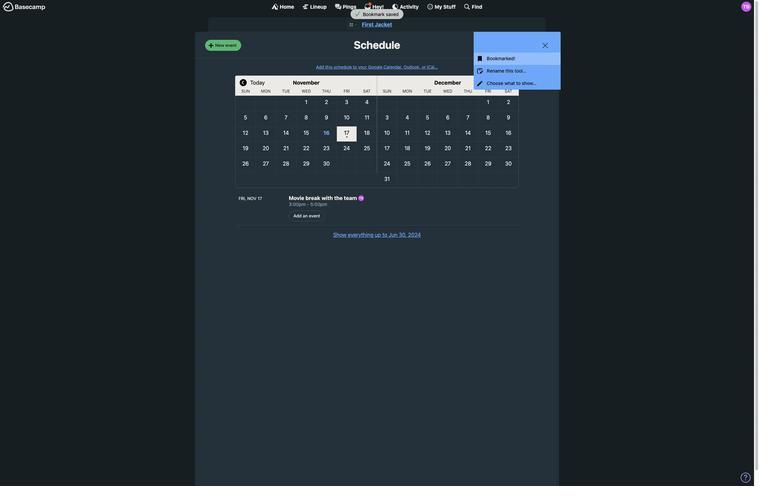 Task type: vqa. For each thing, say whether or not it's contained in the screenshot.
the . When you add the first card, it will start in this column.
no



Task type: locate. For each thing, give the bounding box(es) containing it.
to right what
[[517, 80, 521, 86]]

december
[[435, 80, 461, 86]]

tyler black image inside main 'element'
[[742, 2, 752, 12]]

the
[[334, 195, 343, 201]]

wed for november
[[302, 89, 311, 94]]

activity
[[400, 4, 419, 10]]

sun left today link
[[242, 89, 250, 94]]

1 horizontal spatial sat
[[505, 89, 513, 94]]

bookmarked!
[[487, 56, 516, 61]]

1 horizontal spatial event
[[309, 213, 320, 219]]

to right up
[[383, 232, 388, 238]]

wed for december
[[443, 89, 453, 94]]

my stuff
[[435, 4, 456, 10]]

0 horizontal spatial fri
[[344, 89, 350, 94]]

new event link
[[205, 40, 241, 51]]

add for add this schedule to your google calendar, outlook, or ical…
[[316, 65, 324, 70]]

first jacket link
[[362, 21, 392, 27]]

to left your
[[353, 65, 357, 70]]

1 horizontal spatial thu
[[464, 89, 473, 94]]

sun
[[242, 89, 250, 94], [383, 89, 392, 94]]

this left tool…
[[506, 68, 514, 74]]

1 horizontal spatial to
[[383, 232, 388, 238]]

add this schedule to your google calendar, outlook, or ical… link
[[316, 65, 438, 70]]

1 vertical spatial to
[[517, 80, 521, 86]]

1 vertical spatial add
[[294, 213, 302, 219]]

0 horizontal spatial sat
[[363, 89, 371, 94]]

2 tue from the left
[[424, 89, 432, 94]]

wed down december
[[443, 89, 453, 94]]

mon
[[261, 89, 271, 94], [403, 89, 412, 94]]

1 tue from the left
[[282, 89, 290, 94]]

switch accounts image
[[3, 2, 46, 12]]

tue right today link
[[282, 89, 290, 94]]

5:00pm
[[311, 201, 327, 207]]

1 sun from the left
[[242, 89, 250, 94]]

1 mon from the left
[[261, 89, 271, 94]]

show
[[333, 232, 347, 238]]

add inside 'link'
[[294, 213, 302, 219]]

2 wed from the left
[[443, 89, 453, 94]]

tue for december
[[424, 89, 432, 94]]

1 thu from the left
[[322, 89, 331, 94]]

schedule
[[334, 65, 352, 70]]

to inside button
[[383, 232, 388, 238]]

1 vertical spatial event
[[309, 213, 320, 219]]

saved
[[386, 11, 399, 17]]

2 fri from the left
[[486, 89, 492, 94]]

1 sat from the left
[[363, 89, 371, 94]]

2 thu from the left
[[464, 89, 473, 94]]

0 horizontal spatial tyler black image
[[359, 195, 364, 201]]

wed
[[302, 89, 311, 94], [443, 89, 453, 94]]

or
[[422, 65, 426, 70]]

sat down your
[[363, 89, 371, 94]]

0 vertical spatial to
[[353, 65, 357, 70]]

to for calendar,
[[353, 65, 357, 70]]

•
[[346, 134, 348, 139]]

bookmark saved alert
[[0, 9, 755, 19]]

event
[[226, 42, 237, 48], [309, 213, 320, 219]]

ical…
[[427, 65, 438, 70]]

your
[[358, 65, 367, 70]]

my
[[435, 4, 442, 10]]

hey! button
[[365, 2, 384, 10]]

2 mon from the left
[[403, 89, 412, 94]]

first jacket
[[362, 21, 392, 27]]

to
[[353, 65, 357, 70], [517, 80, 521, 86], [383, 232, 388, 238]]

event right new
[[226, 42, 237, 48]]

team
[[344, 195, 357, 201]]

wed down november
[[302, 89, 311, 94]]

tue
[[282, 89, 290, 94], [424, 89, 432, 94]]

1 vertical spatial tyler black image
[[359, 195, 364, 201]]

today
[[250, 80, 265, 86]]

3:00pm
[[289, 201, 306, 207]]

1 horizontal spatial fri
[[486, 89, 492, 94]]

add an event
[[294, 213, 320, 219]]

0 horizontal spatial this
[[325, 65, 333, 70]]

choose what to show… link
[[474, 77, 561, 90]]

sat
[[363, 89, 371, 94], [505, 89, 513, 94]]

0 vertical spatial event
[[226, 42, 237, 48]]

fri
[[344, 89, 350, 94], [486, 89, 492, 94]]

1 horizontal spatial sun
[[383, 89, 392, 94]]

1 horizontal spatial mon
[[403, 89, 412, 94]]

tyler black image
[[742, 2, 752, 12], [359, 195, 364, 201]]

hey!
[[373, 4, 384, 10]]

fri down schedule
[[344, 89, 350, 94]]

google
[[368, 65, 383, 70]]

add for add an event
[[294, 213, 302, 219]]

this
[[325, 65, 333, 70], [506, 68, 514, 74]]

1 horizontal spatial this
[[506, 68, 514, 74]]

17
[[258, 196, 262, 201]]

event right an
[[309, 213, 320, 219]]

1 horizontal spatial tue
[[424, 89, 432, 94]]

2 vertical spatial to
[[383, 232, 388, 238]]

home link
[[272, 3, 294, 10]]

fri,
[[239, 196, 246, 201]]

fri, nov 17
[[239, 196, 262, 201]]

add this schedule to your google calendar, outlook, or ical…
[[316, 65, 438, 70]]

mon down outlook,
[[403, 89, 412, 94]]

rename this tool…
[[487, 68, 527, 74]]

0 horizontal spatial sun
[[242, 89, 250, 94]]

1 horizontal spatial add
[[316, 65, 324, 70]]

thu
[[322, 89, 331, 94], [464, 89, 473, 94]]

0 horizontal spatial mon
[[261, 89, 271, 94]]

0 horizontal spatial to
[[353, 65, 357, 70]]

sun for november
[[242, 89, 250, 94]]

2 sun from the left
[[383, 89, 392, 94]]

schedule
[[354, 39, 401, 51]]

1 wed from the left
[[302, 89, 311, 94]]

fri down choose
[[486, 89, 492, 94]]

this left schedule
[[325, 65, 333, 70]]

0 horizontal spatial add
[[294, 213, 302, 219]]

0 horizontal spatial event
[[226, 42, 237, 48]]

home
[[280, 4, 294, 10]]

0 vertical spatial add
[[316, 65, 324, 70]]

add left an
[[294, 213, 302, 219]]

add
[[316, 65, 324, 70], [294, 213, 302, 219]]

bookmarked! link
[[474, 53, 561, 65]]

movie
[[289, 195, 304, 201]]

mon down today
[[261, 89, 271, 94]]

1 horizontal spatial tyler black image
[[742, 2, 752, 12]]

pings button
[[335, 3, 357, 10]]

add up november
[[316, 65, 324, 70]]

0 horizontal spatial wed
[[302, 89, 311, 94]]

sat down what
[[505, 89, 513, 94]]

1 horizontal spatial wed
[[443, 89, 453, 94]]

find button
[[464, 3, 483, 10]]

tue for november
[[282, 89, 290, 94]]

this for add
[[325, 65, 333, 70]]

0 vertical spatial tyler black image
[[742, 2, 752, 12]]

jacket
[[375, 21, 392, 27]]

2 sat from the left
[[505, 89, 513, 94]]

tue down or
[[424, 89, 432, 94]]

1 fri from the left
[[344, 89, 350, 94]]

0 horizontal spatial tue
[[282, 89, 290, 94]]

main element
[[0, 0, 755, 13]]

show…
[[522, 80, 537, 86]]

sun down calendar,
[[383, 89, 392, 94]]

0 horizontal spatial thu
[[322, 89, 331, 94]]



Task type: describe. For each thing, give the bounding box(es) containing it.
nov
[[247, 196, 257, 201]]

break
[[306, 195, 321, 201]]

thu for december
[[464, 89, 473, 94]]

with
[[322, 195, 333, 201]]

choose what to show…
[[487, 80, 537, 86]]

thu for november
[[322, 89, 331, 94]]

lineup link
[[302, 3, 327, 10]]

mon for november
[[261, 89, 271, 94]]

bookmark saved
[[362, 11, 399, 17]]

outlook,
[[404, 65, 421, 70]]

mon for december
[[403, 89, 412, 94]]

event inside 'link'
[[309, 213, 320, 219]]

rename
[[487, 68, 505, 74]]

show        everything      up to        jun 30, 2024
[[333, 232, 421, 238]]

pings
[[343, 4, 357, 10]]

bookmark
[[363, 11, 385, 17]]

jun
[[389, 232, 398, 238]]

my stuff button
[[427, 3, 456, 10]]

fri for november
[[344, 89, 350, 94]]

this for rename
[[506, 68, 514, 74]]

sat for november
[[363, 89, 371, 94]]

choose
[[487, 80, 504, 86]]

2 horizontal spatial to
[[517, 80, 521, 86]]

today link
[[250, 76, 265, 89]]

add an event link
[[289, 211, 325, 222]]

activity link
[[392, 3, 419, 10]]

rename this tool… link
[[474, 65, 561, 77]]

november
[[293, 80, 320, 86]]

an
[[303, 213, 308, 219]]

-
[[307, 201, 309, 207]]

30,
[[399, 232, 407, 238]]

2024
[[408, 232, 421, 238]]

sat for december
[[505, 89, 513, 94]]

fri for december
[[486, 89, 492, 94]]

sun for december
[[383, 89, 392, 94]]

up
[[375, 232, 381, 238]]

find
[[472, 4, 483, 10]]

everything
[[348, 232, 374, 238]]

show        everything      up to        jun 30, 2024 button
[[333, 231, 421, 239]]

tool…
[[515, 68, 527, 74]]

movie break with the team
[[289, 195, 359, 201]]

to for 2024
[[383, 232, 388, 238]]

new
[[215, 42, 224, 48]]

new event
[[215, 42, 237, 48]]

first
[[362, 21, 374, 27]]

what
[[505, 80, 515, 86]]

stuff
[[444, 4, 456, 10]]

calendar,
[[384, 65, 403, 70]]

3:00pm     -     5:00pm
[[289, 201, 327, 207]]

lineup
[[310, 4, 327, 10]]



